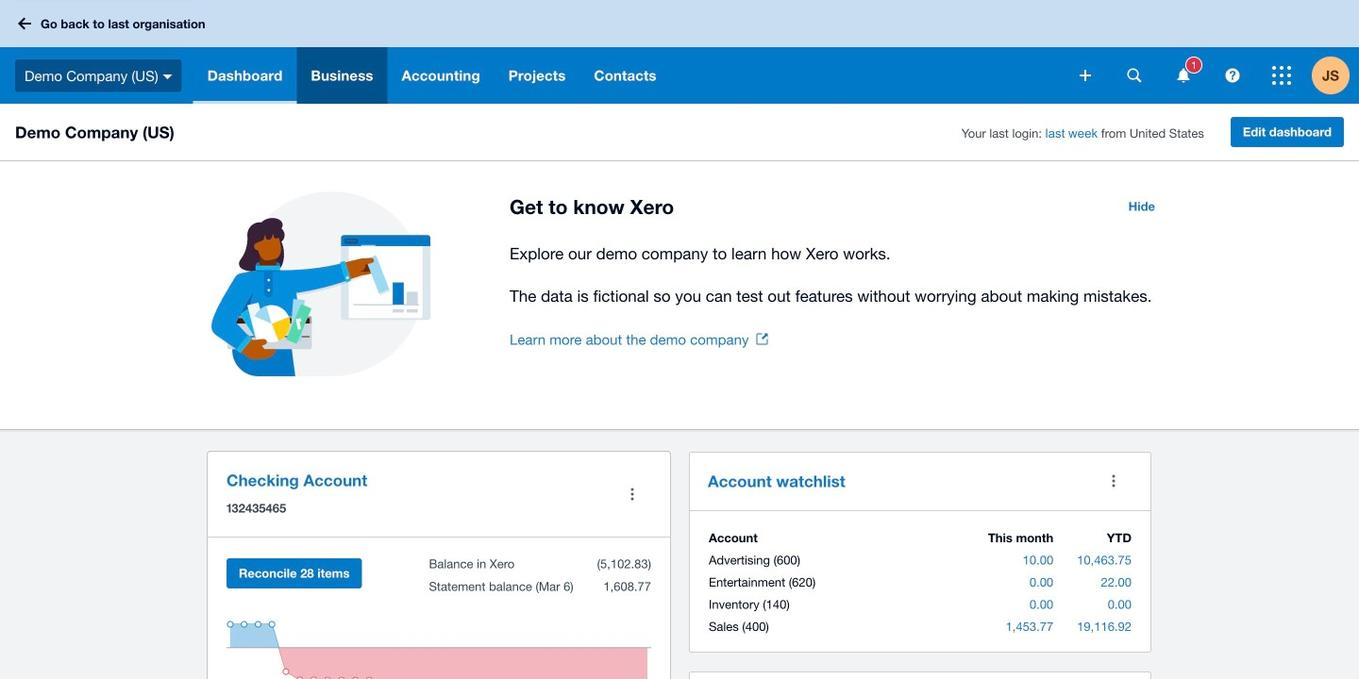 Task type: vqa. For each thing, say whether or not it's contained in the screenshot.
receive,
no



Task type: describe. For each thing, give the bounding box(es) containing it.
0 horizontal spatial svg image
[[163, 74, 172, 79]]

manage menu toggle image
[[613, 476, 651, 513]]

1 horizontal spatial svg image
[[1272, 66, 1291, 85]]

intro banner body element
[[510, 241, 1167, 310]]



Task type: locate. For each thing, give the bounding box(es) containing it.
svg image
[[18, 17, 31, 30], [1127, 68, 1142, 83], [1177, 68, 1190, 83], [1226, 68, 1240, 83], [1080, 70, 1091, 81]]

banner
[[0, 0, 1359, 104]]

svg image
[[1272, 66, 1291, 85], [163, 74, 172, 79]]



